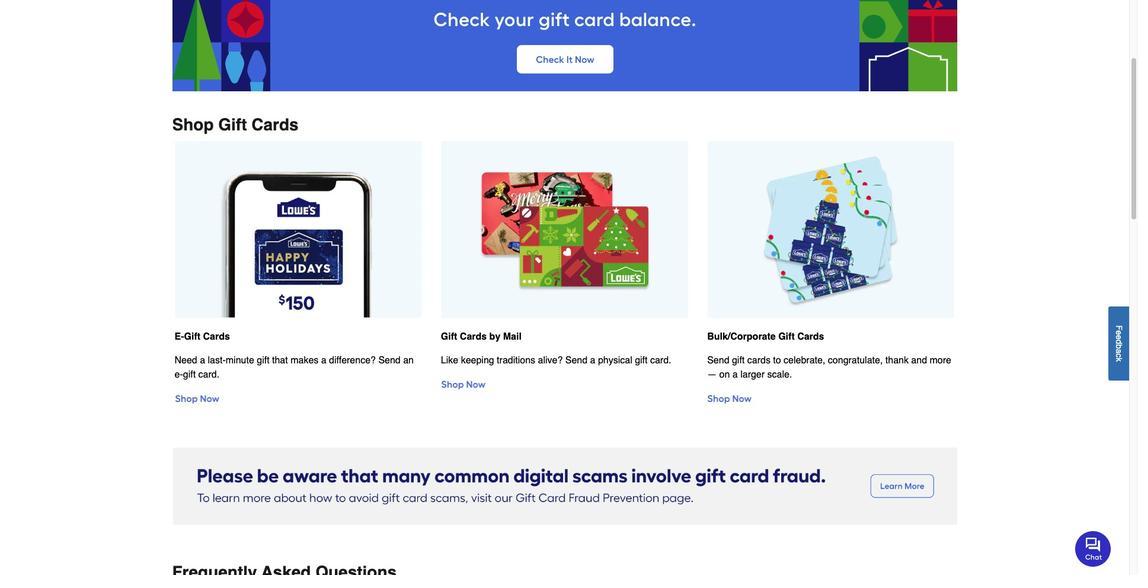 Task type: describe. For each thing, give the bounding box(es) containing it.
a phone screen showing a one hundred fifty dollar lowe's gift card. image
[[175, 141, 422, 318]]

gift inside send gift cards to celebrate, congratulate, thank and more — on a larger scale.
[[733, 355, 745, 366]]

thank
[[886, 355, 909, 366]]

keeping
[[461, 355, 494, 366]]

need a last-minute gift that makes a difference? send an e-gift card.
[[175, 355, 414, 380]]

on
[[720, 369, 730, 380]]

2 send from the left
[[566, 355, 588, 366]]

cards for e-gift cards
[[203, 331, 230, 342]]

last-
[[208, 355, 226, 366]]

shop now image for that
[[175, 391, 422, 405]]

scale.
[[768, 369, 793, 380]]

e-
[[175, 369, 183, 380]]

e-
[[175, 331, 184, 342]]

k
[[1115, 357, 1125, 362]]

congratulate,
[[829, 355, 883, 366]]

an assortment of lowe's corporate gift cards. image
[[708, 141, 955, 318]]

by
[[490, 331, 501, 342]]

card. inside need a last-minute gift that makes a difference? send an e-gift card.
[[198, 369, 220, 380]]

makes
[[291, 355, 319, 366]]

gift down "need"
[[183, 369, 196, 380]]

b
[[1115, 344, 1125, 349]]

f
[[1115, 325, 1125, 330]]

send inside need a last-minute gift that makes a difference? send an e-gift card.
[[379, 355, 401, 366]]

cards for bulk/corporate gift cards
[[798, 331, 825, 342]]

celebrate,
[[784, 355, 826, 366]]

gift for e-
[[184, 331, 201, 342]]

physical
[[598, 355, 633, 366]]

2 e from the top
[[1115, 335, 1125, 339]]

send gift cards to celebrate, congratulate, thank and more — on a larger scale.
[[708, 355, 952, 380]]

alive?
[[538, 355, 563, 366]]

cards
[[748, 355, 771, 366]]

gift for bulk/corporate
[[779, 331, 795, 342]]

traditions
[[497, 355, 536, 366]]

e-gift cards
[[175, 331, 230, 342]]

d
[[1115, 339, 1125, 344]]

c
[[1115, 353, 1125, 358]]

a right the makes on the bottom of the page
[[321, 355, 327, 366]]

cards for shop gift cards
[[252, 115, 299, 134]]

minute
[[226, 355, 254, 366]]

larger
[[741, 369, 765, 380]]

f e e d b a c k button
[[1109, 306, 1130, 380]]

—
[[708, 369, 717, 380]]



Task type: vqa. For each thing, say whether or not it's contained in the screenshot.
HP
no



Task type: locate. For each thing, give the bounding box(es) containing it.
gift
[[257, 355, 270, 366], [635, 355, 648, 366], [733, 355, 745, 366], [183, 369, 196, 380]]

1 horizontal spatial shop now image
[[441, 377, 689, 391]]

that
[[272, 355, 288, 366]]

a left last-
[[200, 355, 205, 366]]

1 horizontal spatial card.
[[651, 355, 672, 366]]

gift up "need"
[[184, 331, 201, 342]]

send left an
[[379, 355, 401, 366]]

gift cards by mail
[[441, 331, 522, 342]]

gift up like
[[441, 331, 458, 342]]

1 vertical spatial card.
[[198, 369, 220, 380]]

gift
[[218, 115, 247, 134], [184, 331, 201, 342], [441, 331, 458, 342], [779, 331, 795, 342]]

gift right shop
[[218, 115, 247, 134]]

gift up to
[[779, 331, 795, 342]]

need
[[175, 355, 197, 366]]

1 send from the left
[[379, 355, 401, 366]]

card. down last-
[[198, 369, 220, 380]]

gift right physical
[[635, 355, 648, 366]]

e up "d"
[[1115, 330, 1125, 335]]

shop gift cards
[[172, 115, 299, 134]]

bulk/corporate
[[708, 331, 776, 342]]

0 horizontal spatial send
[[379, 355, 401, 366]]

2 horizontal spatial send
[[708, 355, 730, 366]]

bulk/corporate gift cards
[[708, 331, 825, 342]]

2 horizontal spatial shop now image
[[708, 391, 955, 405]]

a inside f e e d b a c k "button"
[[1115, 349, 1125, 353]]

shop now image down send gift cards to celebrate, congratulate, thank and more — on a larger scale.
[[708, 391, 955, 405]]

a left physical
[[590, 355, 596, 366]]

e up b
[[1115, 335, 1125, 339]]

1 e from the top
[[1115, 330, 1125, 335]]

to
[[774, 355, 782, 366]]

a inside send gift cards to celebrate, congratulate, thank and more — on a larger scale.
[[733, 369, 738, 380]]

shop now image down like keeping traditions alive? send a physical gift card.
[[441, 377, 689, 391]]

many digital scams involve gift card fraud. visit our gift card fraud page to learn more. image
[[172, 448, 958, 526]]

gift up larger
[[733, 355, 745, 366]]

send up on
[[708, 355, 730, 366]]

and
[[912, 355, 928, 366]]

1 horizontal spatial send
[[566, 355, 588, 366]]

shop now image for congratulate,
[[708, 391, 955, 405]]

shop
[[172, 115, 214, 134]]

0 vertical spatial card.
[[651, 355, 672, 366]]

a right on
[[733, 369, 738, 380]]

0 horizontal spatial card.
[[198, 369, 220, 380]]

a up k
[[1115, 349, 1125, 353]]

card. right physical
[[651, 355, 672, 366]]

gift for shop
[[218, 115, 247, 134]]

0 horizontal spatial shop now image
[[175, 391, 422, 405]]

check your gift card balance. check it now. image
[[172, 0, 958, 91]]

a
[[1115, 349, 1125, 353], [200, 355, 205, 366], [321, 355, 327, 366], [590, 355, 596, 366], [733, 369, 738, 380]]

send
[[379, 355, 401, 366], [566, 355, 588, 366], [708, 355, 730, 366]]

card.
[[651, 355, 672, 366], [198, 369, 220, 380]]

like keeping traditions alive? send a physical gift card.
[[441, 355, 672, 366]]

shop now image for a
[[441, 377, 689, 391]]

like
[[441, 355, 459, 366]]

difference?
[[329, 355, 376, 366]]

chat invite button image
[[1076, 531, 1112, 567]]

shop now image
[[441, 377, 689, 391], [175, 391, 422, 405], [708, 391, 955, 405]]

cards
[[252, 115, 299, 134], [203, 331, 230, 342], [460, 331, 487, 342], [798, 331, 825, 342]]

mail
[[503, 331, 522, 342]]

two lowe's holiday themed gift cards. image
[[441, 141, 689, 318]]

shop now image down need a last-minute gift that makes a difference? send an e-gift card.
[[175, 391, 422, 405]]

send inside send gift cards to celebrate, congratulate, thank and more — on a larger scale.
[[708, 355, 730, 366]]

gift left the that
[[257, 355, 270, 366]]

an
[[403, 355, 414, 366]]

3 send from the left
[[708, 355, 730, 366]]

more
[[930, 355, 952, 366]]

e
[[1115, 330, 1125, 335], [1115, 335, 1125, 339]]

send right alive?
[[566, 355, 588, 366]]

f e e d b a c k
[[1115, 325, 1125, 362]]



